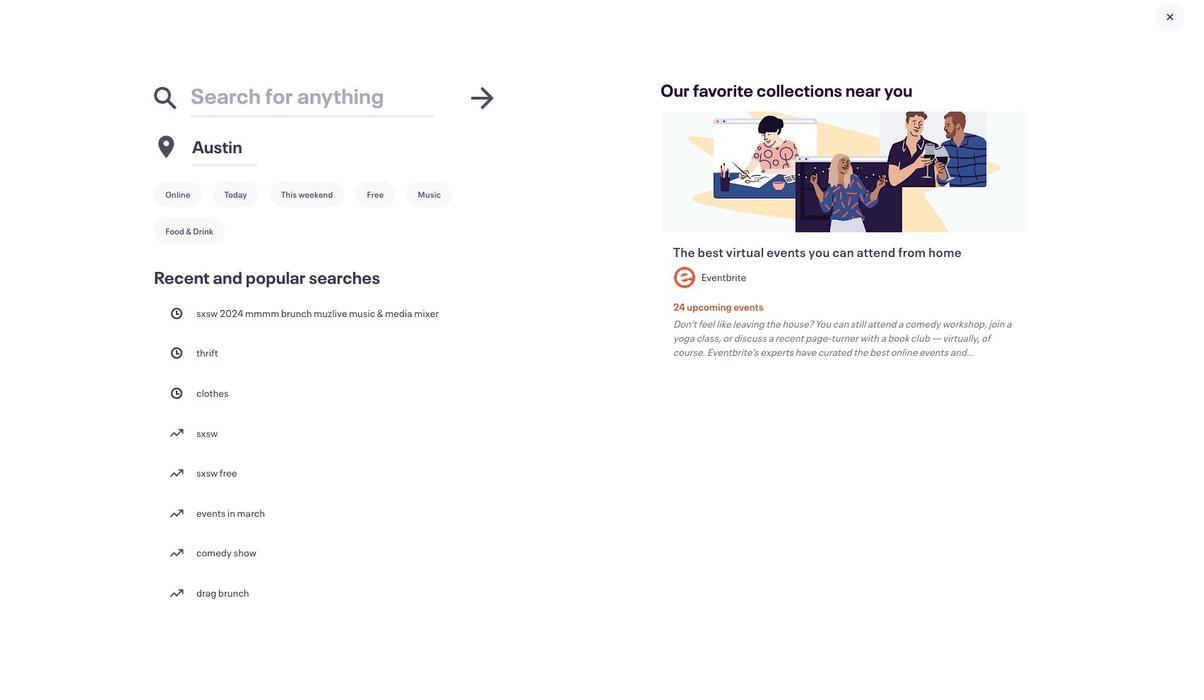 Task type: locate. For each thing, give the bounding box(es) containing it.
menu
[[151, 293, 520, 613]]

alert dialog
[[0, 0, 1187, 681]]

run search image
[[466, 81, 500, 115]]

sign up element
[[1136, 14, 1170, 28]]

None text field
[[192, 127, 518, 167]]

homepage header image
[[0, 42, 1187, 387]]

Search for anything search field
[[191, 74, 435, 118]]



Task type: describe. For each thing, give the bounding box(es) containing it.
open search bar element
[[126, 5, 796, 36]]

collection image for the best virtual events you can attend from home image
[[662, 112, 1029, 234]]



Task type: vqa. For each thing, say whether or not it's contained in the screenshot.
OPEN SEARCH BAR element
yes



